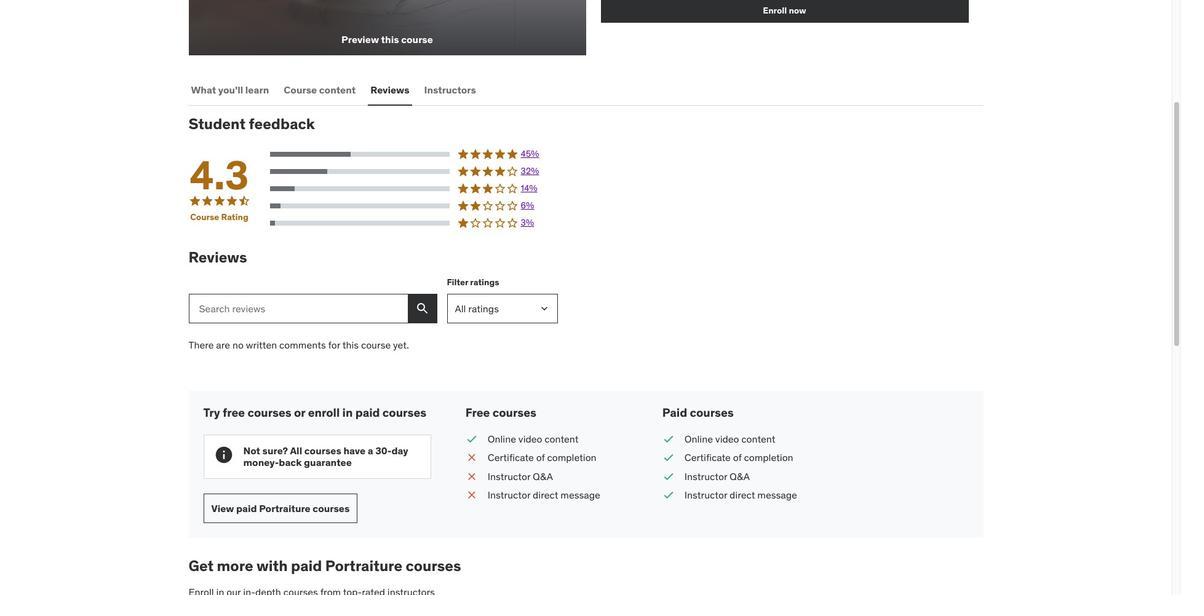 Task type: describe. For each thing, give the bounding box(es) containing it.
small image for online
[[466, 433, 478, 447]]

paid inside view paid portraiture courses link
[[236, 503, 257, 515]]

instructor direct message for free courses
[[488, 489, 601, 502]]

paid courses
[[663, 406, 734, 421]]

14%
[[521, 183, 538, 194]]

online for paid
[[685, 433, 713, 446]]

certificate for free
[[488, 452, 534, 464]]

guarantee
[[304, 457, 352, 469]]

what
[[191, 83, 216, 96]]

6% button
[[270, 200, 558, 212]]

course inside button
[[401, 33, 433, 46]]

course content button
[[282, 75, 358, 105]]

instructor q&a for free courses
[[488, 471, 553, 483]]

free courses
[[466, 406, 537, 421]]

instructors
[[425, 83, 476, 96]]

submit search image
[[415, 301, 430, 316]]

preview this course
[[342, 33, 433, 46]]

45% button
[[270, 148, 558, 161]]

instructors button
[[422, 75, 479, 105]]

32% button
[[270, 166, 558, 178]]

you'll
[[218, 83, 243, 96]]

feedback
[[249, 115, 315, 134]]

instructor q&a for paid courses
[[685, 471, 750, 483]]

reviews inside button
[[371, 83, 410, 96]]

content for paid courses
[[742, 433, 776, 446]]

try free courses or enroll in paid courses
[[203, 406, 427, 421]]

enroll now button
[[601, 0, 969, 23]]

paid
[[663, 406, 688, 421]]

a
[[368, 445, 373, 457]]

filter ratings
[[447, 277, 500, 288]]

message for free courses
[[561, 489, 601, 502]]

are
[[216, 339, 230, 351]]

what you'll learn button
[[189, 75, 272, 105]]

1 vertical spatial reviews
[[189, 248, 247, 267]]

online video content for free courses
[[488, 433, 579, 446]]

course for course rating
[[190, 211, 219, 223]]

of for paid courses
[[734, 452, 742, 464]]

enroll
[[764, 5, 788, 16]]

all
[[290, 445, 302, 457]]

get more with paid portraiture courses
[[189, 557, 461, 576]]

student
[[189, 115, 246, 134]]

content inside button
[[319, 83, 356, 96]]

direct for free courses
[[533, 489, 559, 502]]

course rating
[[190, 211, 249, 223]]

filter
[[447, 277, 469, 288]]

enroll now
[[764, 5, 807, 16]]

course for course content
[[284, 83, 317, 96]]

14% button
[[270, 183, 558, 195]]

there
[[189, 339, 214, 351]]

not sure? all courses have a 30-day money-back guarantee
[[243, 445, 409, 469]]

try
[[203, 406, 220, 421]]

6%
[[521, 200, 535, 211]]

back
[[279, 457, 302, 469]]

not
[[243, 445, 260, 457]]

completion for paid courses
[[745, 452, 794, 464]]

30-
[[376, 445, 392, 457]]

q&a for free courses
[[533, 471, 553, 483]]

free
[[466, 406, 490, 421]]

comments
[[280, 339, 326, 351]]

online for free
[[488, 433, 516, 446]]

with
[[257, 557, 288, 576]]

no
[[233, 339, 244, 351]]

course content
[[284, 83, 356, 96]]



Task type: locate. For each thing, give the bounding box(es) containing it.
course
[[284, 83, 317, 96], [190, 211, 219, 223]]

0 horizontal spatial this
[[343, 339, 359, 351]]

content
[[319, 83, 356, 96], [545, 433, 579, 446], [742, 433, 776, 446]]

instructor direct message for paid courses
[[685, 489, 798, 502]]

or
[[294, 406, 306, 421]]

certificate of completion
[[488, 452, 597, 464], [685, 452, 794, 464]]

0 horizontal spatial instructor q&a
[[488, 471, 553, 483]]

what you'll learn
[[191, 83, 269, 96]]

this
[[381, 33, 399, 46], [343, 339, 359, 351]]

direct
[[533, 489, 559, 502], [730, 489, 756, 502]]

course inside course content button
[[284, 83, 317, 96]]

1 vertical spatial small image
[[466, 489, 478, 503]]

certificate down "free courses"
[[488, 452, 534, 464]]

1 small image from the top
[[466, 433, 478, 447]]

1 horizontal spatial of
[[734, 452, 742, 464]]

instructor direct message
[[488, 489, 601, 502], [685, 489, 798, 502]]

1 horizontal spatial online
[[685, 433, 713, 446]]

this inside button
[[381, 33, 399, 46]]

45%
[[521, 148, 540, 160]]

2 q&a from the left
[[730, 471, 750, 483]]

0 horizontal spatial instructor direct message
[[488, 489, 601, 502]]

2 certificate of completion from the left
[[685, 452, 794, 464]]

1 horizontal spatial portraiture
[[326, 557, 403, 576]]

0 horizontal spatial paid
[[236, 503, 257, 515]]

paid right the view
[[236, 503, 257, 515]]

courses
[[248, 406, 292, 421], [383, 406, 427, 421], [493, 406, 537, 421], [690, 406, 734, 421], [305, 445, 342, 457], [313, 503, 350, 515], [406, 557, 461, 576]]

certificate of completion for free courses
[[488, 452, 597, 464]]

0 vertical spatial course
[[401, 33, 433, 46]]

yet.
[[393, 339, 409, 351]]

0 horizontal spatial certificate
[[488, 452, 534, 464]]

reviews down course rating
[[189, 248, 247, 267]]

more
[[217, 557, 253, 576]]

1 horizontal spatial certificate
[[685, 452, 731, 464]]

2 instructor direct message from the left
[[685, 489, 798, 502]]

2 vertical spatial paid
[[291, 557, 322, 576]]

message for paid courses
[[758, 489, 798, 502]]

0 horizontal spatial portraiture
[[259, 503, 311, 515]]

of for free courses
[[537, 452, 545, 464]]

of
[[537, 452, 545, 464], [734, 452, 742, 464]]

1 horizontal spatial online video content
[[685, 433, 776, 446]]

online video content down "free courses"
[[488, 433, 579, 446]]

0 horizontal spatial completion
[[548, 452, 597, 464]]

certificate of completion down "free courses"
[[488, 452, 597, 464]]

reviews
[[371, 83, 410, 96], [189, 248, 247, 267]]

q&a
[[533, 471, 553, 483], [730, 471, 750, 483]]

online video content
[[488, 433, 579, 446], [685, 433, 776, 446]]

view paid portraiture courses
[[211, 503, 350, 515]]

direct for paid courses
[[730, 489, 756, 502]]

2 online video content from the left
[[685, 433, 776, 446]]

video down paid courses
[[716, 433, 740, 446]]

1 instructor q&a from the left
[[488, 471, 553, 483]]

enroll
[[308, 406, 340, 421]]

2 certificate from the left
[[685, 452, 731, 464]]

1 certificate of completion from the left
[[488, 452, 597, 464]]

1 vertical spatial course
[[361, 339, 391, 351]]

money-
[[243, 457, 279, 469]]

2 small image from the top
[[466, 489, 478, 503]]

in
[[343, 406, 353, 421]]

preview this course button
[[189, 0, 586, 56]]

online video content for paid courses
[[685, 433, 776, 446]]

2 online from the left
[[685, 433, 713, 446]]

get
[[189, 557, 214, 576]]

course left yet.
[[361, 339, 391, 351]]

0 horizontal spatial online
[[488, 433, 516, 446]]

written
[[246, 339, 277, 351]]

student feedback
[[189, 115, 315, 134]]

sure?
[[263, 445, 288, 457]]

there are no written comments for this course yet.
[[189, 339, 409, 351]]

Search reviews text field
[[189, 294, 408, 324]]

2 video from the left
[[716, 433, 740, 446]]

0 horizontal spatial video
[[519, 433, 543, 446]]

0 vertical spatial small image
[[466, 433, 478, 447]]

1 vertical spatial portraiture
[[326, 557, 403, 576]]

1 q&a from the left
[[533, 471, 553, 483]]

instructor
[[488, 471, 531, 483], [685, 471, 728, 483], [488, 489, 531, 502], [685, 489, 728, 502]]

1 horizontal spatial certificate of completion
[[685, 452, 794, 464]]

0 horizontal spatial certificate of completion
[[488, 452, 597, 464]]

view paid portraiture courses link
[[203, 495, 358, 524]]

0 horizontal spatial course
[[361, 339, 391, 351]]

1 horizontal spatial content
[[545, 433, 579, 446]]

1 vertical spatial paid
[[236, 503, 257, 515]]

3% button
[[270, 217, 558, 230]]

free
[[223, 406, 245, 421]]

0 horizontal spatial reviews
[[189, 248, 247, 267]]

certificate down paid courses
[[685, 452, 731, 464]]

0 horizontal spatial message
[[561, 489, 601, 502]]

0 horizontal spatial of
[[537, 452, 545, 464]]

1 certificate from the left
[[488, 452, 534, 464]]

0 horizontal spatial online video content
[[488, 433, 579, 446]]

1 video from the left
[[519, 433, 543, 446]]

small image
[[466, 433, 478, 447], [466, 489, 478, 503]]

now
[[789, 5, 807, 16]]

2 message from the left
[[758, 489, 798, 502]]

1 horizontal spatial paid
[[291, 557, 322, 576]]

1 online from the left
[[488, 433, 516, 446]]

1 of from the left
[[537, 452, 545, 464]]

paid
[[356, 406, 380, 421], [236, 503, 257, 515], [291, 557, 322, 576]]

for
[[328, 339, 341, 351]]

1 horizontal spatial q&a
[[730, 471, 750, 483]]

2 of from the left
[[734, 452, 742, 464]]

this right for
[[343, 339, 359, 351]]

2 direct from the left
[[730, 489, 756, 502]]

video for free courses
[[519, 433, 543, 446]]

1 horizontal spatial direct
[[730, 489, 756, 502]]

0 horizontal spatial content
[[319, 83, 356, 96]]

1 horizontal spatial video
[[716, 433, 740, 446]]

small image for instructor
[[466, 489, 478, 503]]

0 horizontal spatial direct
[[533, 489, 559, 502]]

3%
[[521, 217, 534, 228]]

video
[[519, 433, 543, 446], [716, 433, 740, 446]]

course up feedback
[[284, 83, 317, 96]]

of down "free courses"
[[537, 452, 545, 464]]

completion
[[548, 452, 597, 464], [745, 452, 794, 464]]

4.3
[[190, 151, 249, 200]]

0 vertical spatial portraiture
[[259, 503, 311, 515]]

course right 'preview'
[[401, 33, 433, 46]]

2 completion from the left
[[745, 452, 794, 464]]

paid right with
[[291, 557, 322, 576]]

online video content down paid courses
[[685, 433, 776, 446]]

1 horizontal spatial course
[[401, 33, 433, 46]]

1 vertical spatial course
[[190, 211, 219, 223]]

this right 'preview'
[[381, 33, 399, 46]]

course left 'rating'
[[190, 211, 219, 223]]

1 completion from the left
[[548, 452, 597, 464]]

1 message from the left
[[561, 489, 601, 502]]

1 online video content from the left
[[488, 433, 579, 446]]

32%
[[521, 166, 540, 177]]

1 horizontal spatial message
[[758, 489, 798, 502]]

reviews down the preview this course in the top left of the page
[[371, 83, 410, 96]]

course
[[401, 33, 433, 46], [361, 339, 391, 351]]

reviews button
[[368, 75, 412, 105]]

1 horizontal spatial instructor q&a
[[685, 471, 750, 483]]

of down paid courses
[[734, 452, 742, 464]]

completion for free courses
[[548, 452, 597, 464]]

1 horizontal spatial reviews
[[371, 83, 410, 96]]

instructor q&a
[[488, 471, 553, 483], [685, 471, 750, 483]]

q&a for paid courses
[[730, 471, 750, 483]]

certificate of completion down paid courses
[[685, 452, 794, 464]]

0 vertical spatial this
[[381, 33, 399, 46]]

view
[[211, 503, 234, 515]]

message
[[561, 489, 601, 502], [758, 489, 798, 502]]

certificate
[[488, 452, 534, 464], [685, 452, 731, 464]]

0 horizontal spatial q&a
[[533, 471, 553, 483]]

have
[[344, 445, 366, 457]]

learn
[[246, 83, 269, 96]]

preview
[[342, 33, 379, 46]]

online
[[488, 433, 516, 446], [685, 433, 713, 446]]

online down paid courses
[[685, 433, 713, 446]]

0 horizontal spatial course
[[190, 211, 219, 223]]

content for free courses
[[545, 433, 579, 446]]

online down "free courses"
[[488, 433, 516, 446]]

1 horizontal spatial this
[[381, 33, 399, 46]]

2 horizontal spatial paid
[[356, 406, 380, 421]]

1 horizontal spatial course
[[284, 83, 317, 96]]

1 direct from the left
[[533, 489, 559, 502]]

1 horizontal spatial instructor direct message
[[685, 489, 798, 502]]

day
[[392, 445, 409, 457]]

0 vertical spatial paid
[[356, 406, 380, 421]]

video for paid courses
[[716, 433, 740, 446]]

rating
[[221, 211, 249, 223]]

2 horizontal spatial content
[[742, 433, 776, 446]]

1 horizontal spatial completion
[[745, 452, 794, 464]]

video down "free courses"
[[519, 433, 543, 446]]

1 instructor direct message from the left
[[488, 489, 601, 502]]

2 instructor q&a from the left
[[685, 471, 750, 483]]

paid right in
[[356, 406, 380, 421]]

portraiture
[[259, 503, 311, 515], [326, 557, 403, 576]]

courses inside not sure? all courses have a 30-day money-back guarantee
[[305, 445, 342, 457]]

small image
[[663, 433, 675, 447], [466, 451, 478, 465], [663, 451, 675, 465], [466, 470, 478, 484], [663, 470, 675, 484], [663, 489, 675, 503]]

0 vertical spatial course
[[284, 83, 317, 96]]

ratings
[[471, 277, 500, 288]]

1 vertical spatial this
[[343, 339, 359, 351]]

certificate for paid
[[685, 452, 731, 464]]

certificate of completion for paid courses
[[685, 452, 794, 464]]

0 vertical spatial reviews
[[371, 83, 410, 96]]



Task type: vqa. For each thing, say whether or not it's contained in the screenshot.
56,014 students
no



